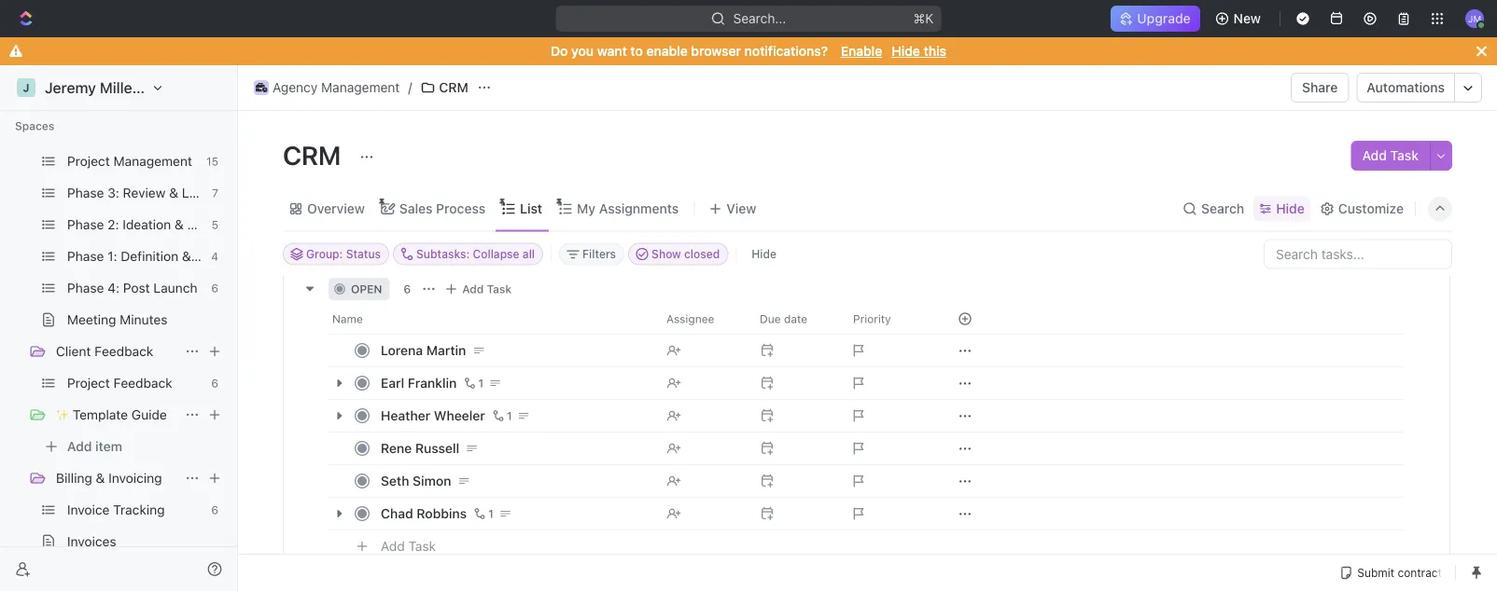 Task type: describe. For each thing, give the bounding box(es) containing it.
billing & invoicing link
[[56, 464, 177, 494]]

0 vertical spatial add task
[[1363, 148, 1419, 163]]

project management
[[67, 154, 192, 169]]

earl franklin
[[381, 376, 457, 391]]

assignments
[[599, 201, 679, 217]]

4:
[[108, 281, 120, 296]]

overview link
[[303, 196, 365, 222]]

add down subtasks: collapse all
[[462, 283, 484, 296]]

1 button for chad robbins
[[471, 505, 497, 524]]

all
[[523, 248, 535, 261]]

to
[[631, 43, 643, 59]]

spaces
[[15, 120, 55, 133]]

phase for phase 2: ideation & production
[[67, 217, 104, 232]]

sidebar navigation
[[0, 65, 266, 592]]

phase 3: review & launch
[[67, 185, 226, 201]]

priority button
[[842, 304, 936, 334]]

earl
[[381, 376, 404, 391]]

this
[[924, 43, 947, 59]]

assignee button
[[655, 304, 749, 334]]

name
[[332, 313, 363, 326]]

guide
[[132, 408, 167, 423]]

template
[[73, 408, 128, 423]]

jm button
[[1460, 4, 1490, 34]]

business time image
[[256, 83, 267, 92]]

1 button for earl franklin
[[461, 374, 487, 393]]

want
[[597, 43, 627, 59]]

search...
[[733, 11, 787, 26]]

1 for chad robbins
[[488, 508, 494, 521]]

view button
[[702, 187, 763, 231]]

overview
[[307, 201, 365, 217]]

meeting minutes link
[[67, 305, 226, 335]]

browser
[[691, 43, 741, 59]]

phase 1: definition & onboarding
[[67, 249, 266, 264]]

closed
[[684, 248, 720, 261]]

you
[[572, 43, 594, 59]]

phase for phase 4: post launch
[[67, 281, 104, 296]]

7
[[212, 187, 218, 200]]

6 for phase 4: post launch
[[211, 282, 218, 295]]

15
[[206, 155, 218, 168]]

6 for invoice tracking
[[211, 504, 218, 517]]

0 vertical spatial project
[[132, 122, 175, 137]]

do you want to enable browser notifications? enable hide this
[[551, 43, 947, 59]]

name button
[[329, 304, 655, 334]]

sales
[[399, 201, 433, 217]]

crm link
[[416, 77, 473, 99]]

1 button for heather wheeler
[[489, 407, 515, 426]]

invoices
[[67, 535, 116, 550]]

large
[[56, 122, 90, 137]]

date
[[784, 313, 808, 326]]

4
[[211, 250, 218, 263]]

phase 1: definition & onboarding link
[[67, 242, 266, 272]]

customize button
[[1315, 196, 1410, 222]]

process
[[436, 201, 486, 217]]

assignee
[[667, 313, 715, 326]]

due
[[760, 313, 781, 326]]

management for agency management
[[321, 80, 400, 95]]

subtasks: collapse all
[[416, 248, 535, 261]]

my
[[577, 201, 596, 217]]

launch inside 'phase 3: review & launch' link
[[182, 185, 226, 201]]

share button
[[1291, 73, 1350, 103]]

notifications?
[[745, 43, 828, 59]]

project feedback
[[67, 376, 172, 391]]

project feedback link
[[67, 369, 204, 399]]

project management link
[[67, 147, 199, 176]]

automations
[[1367, 80, 1445, 95]]

chad
[[381, 507, 413, 522]]

agency
[[273, 80, 318, 95]]

client feedback link
[[56, 337, 177, 367]]

post
[[123, 281, 150, 296]]

hide button
[[744, 243, 784, 266]]

my assignments link
[[573, 196, 679, 222]]

franklin
[[408, 376, 457, 391]]

upgrade
[[1138, 11, 1191, 26]]

seth
[[381, 474, 409, 489]]

large client project
[[56, 122, 175, 137]]

lorena
[[381, 343, 423, 359]]

launch inside phase 4: post launch link
[[153, 281, 198, 296]]

russell
[[415, 441, 460, 457]]

jm
[[1469, 13, 1482, 24]]

group:
[[306, 248, 343, 261]]

enable
[[841, 43, 883, 59]]

view
[[727, 201, 757, 217]]

6 right open
[[404, 283, 411, 296]]

phase 4: post launch link
[[67, 274, 204, 303]]

add up the customize
[[1363, 148, 1387, 163]]

billing & invoicing
[[56, 471, 162, 486]]

project for project management
[[67, 154, 110, 169]]

subtasks:
[[416, 248, 470, 261]]

billing
[[56, 471, 92, 486]]



Task type: vqa. For each thing, say whether or not it's contained in the screenshot.
Definition &
yes



Task type: locate. For each thing, give the bounding box(es) containing it.
1 up wheeler
[[478, 377, 484, 390]]

wheeler
[[434, 409, 485, 424]]

0 vertical spatial management
[[321, 80, 400, 95]]

1 horizontal spatial hide
[[892, 43, 921, 59]]

invoice tracking link
[[67, 496, 204, 526]]

invoice tracking
[[67, 503, 165, 518]]

feedback
[[94, 344, 153, 359], [113, 376, 172, 391]]

& inside phase 2: ideation & production link
[[175, 217, 184, 232]]

project up the project management link
[[132, 122, 175, 137]]

6
[[211, 282, 218, 295], [404, 283, 411, 296], [211, 377, 218, 390], [211, 504, 218, 517]]

add item button
[[7, 432, 230, 462]]

add task up name dropdown button
[[462, 283, 512, 296]]

miller's
[[100, 79, 150, 97]]

0 vertical spatial launch
[[182, 185, 226, 201]]

onboarding
[[195, 249, 266, 264]]

hide down view on the top of the page
[[752, 248, 777, 261]]

2 phase from the top
[[67, 217, 104, 232]]

& for review
[[169, 185, 178, 201]]

6 right project feedback link
[[211, 377, 218, 390]]

&
[[169, 185, 178, 201], [175, 217, 184, 232], [182, 249, 191, 264], [96, 471, 105, 486]]

1 vertical spatial crm
[[283, 140, 347, 170]]

phase 4: post launch
[[67, 281, 198, 296]]

1 vertical spatial launch
[[153, 281, 198, 296]]

add left item
[[67, 439, 92, 455]]

review
[[123, 185, 166, 201]]

1 horizontal spatial management
[[321, 80, 400, 95]]

hide left this
[[892, 43, 921, 59]]

0 vertical spatial add task button
[[1352, 141, 1430, 171]]

share
[[1303, 80, 1338, 95]]

0 vertical spatial hide
[[892, 43, 921, 59]]

1 vertical spatial project
[[67, 154, 110, 169]]

my assignments
[[577, 201, 679, 217]]

1 for earl franklin
[[478, 377, 484, 390]]

robbins
[[417, 507, 467, 522]]

client feedback
[[56, 344, 153, 359]]

Search tasks... text field
[[1265, 240, 1452, 268]]

1 horizontal spatial task
[[487, 283, 512, 296]]

1 vertical spatial feedback
[[113, 376, 172, 391]]

do
[[551, 43, 568, 59]]

rene russell link
[[376, 436, 652, 463]]

customize
[[1339, 201, 1404, 217]]

2 vertical spatial add task
[[381, 539, 436, 555]]

3:
[[108, 185, 119, 201]]

✨
[[56, 408, 69, 423]]

production
[[187, 217, 253, 232]]

chad robbins
[[381, 507, 467, 522]]

group: status
[[306, 248, 381, 261]]

& for definition
[[182, 249, 191, 264]]

1 vertical spatial add task button
[[440, 278, 519, 301]]

add inside button
[[67, 439, 92, 455]]

0 horizontal spatial task
[[409, 539, 436, 555]]

project
[[132, 122, 175, 137], [67, 154, 110, 169], [67, 376, 110, 391]]

2 vertical spatial 1 button
[[471, 505, 497, 524]]

& right ideation
[[175, 217, 184, 232]]

& inside "billing & invoicing" link
[[96, 471, 105, 486]]

1:
[[108, 249, 117, 264]]

phase left the 1:
[[67, 249, 104, 264]]

hide right search
[[1277, 201, 1305, 217]]

add task button up name dropdown button
[[440, 278, 519, 301]]

1 button up rene russell link
[[489, 407, 515, 426]]

add task down chad
[[381, 539, 436, 555]]

1 vertical spatial task
[[487, 283, 512, 296]]

task
[[1391, 148, 1419, 163], [487, 283, 512, 296], [409, 539, 436, 555]]

show closed
[[652, 248, 720, 261]]

phase for phase 1: definition & onboarding
[[67, 249, 104, 264]]

feedback for project feedback
[[113, 376, 172, 391]]

minutes
[[120, 312, 168, 328]]

1 button up wheeler
[[461, 374, 487, 393]]

0 horizontal spatial management
[[113, 154, 192, 169]]

0 vertical spatial feedback
[[94, 344, 153, 359]]

2 vertical spatial 1
[[488, 508, 494, 521]]

management inside "link"
[[321, 80, 400, 95]]

workspace
[[154, 79, 231, 97]]

client
[[94, 122, 129, 137], [56, 344, 91, 359]]

phase 2: ideation & production link
[[67, 210, 253, 240]]

project down large
[[67, 154, 110, 169]]

1 horizontal spatial 1
[[488, 508, 494, 521]]

status
[[346, 248, 381, 261]]

& inside 'phase 3: review & launch' link
[[169, 185, 178, 201]]

phase left the 4:
[[67, 281, 104, 296]]

crm up overview link
[[283, 140, 347, 170]]

task down chad robbins
[[409, 539, 436, 555]]

show closed button
[[628, 243, 729, 266]]

list link
[[516, 196, 543, 222]]

1 vertical spatial 1
[[507, 410, 512, 423]]

add down chad
[[381, 539, 405, 555]]

2 horizontal spatial 1
[[507, 410, 512, 423]]

client down meeting
[[56, 344, 91, 359]]

0 horizontal spatial add task
[[381, 539, 436, 555]]

5
[[212, 218, 218, 232]]

1 down seth simon link
[[488, 508, 494, 521]]

0 vertical spatial crm
[[439, 80, 469, 95]]

0 vertical spatial task
[[1391, 148, 1419, 163]]

launch down phase 1: definition & onboarding link
[[153, 281, 198, 296]]

crm
[[439, 80, 469, 95], [283, 140, 347, 170]]

2:
[[108, 217, 119, 232]]

management inside sidebar navigation
[[113, 154, 192, 169]]

definition
[[121, 249, 178, 264]]

seth simon
[[381, 474, 451, 489]]

phase 2: ideation & production
[[67, 217, 253, 232]]

0 vertical spatial 1 button
[[461, 374, 487, 393]]

open
[[351, 283, 382, 296]]

1 vertical spatial client
[[56, 344, 91, 359]]

1 for heather wheeler
[[507, 410, 512, 423]]

add task button up the customize
[[1352, 141, 1430, 171]]

crm right /
[[439, 80, 469, 95]]

& left 4
[[182, 249, 191, 264]]

new button
[[1208, 4, 1273, 34]]

sales process link
[[396, 196, 486, 222]]

2 horizontal spatial task
[[1391, 148, 1419, 163]]

martin
[[427, 343, 466, 359]]

management left /
[[321, 80, 400, 95]]

feedback up the project feedback
[[94, 344, 153, 359]]

1 vertical spatial hide
[[1277, 201, 1305, 217]]

1 horizontal spatial add task
[[462, 283, 512, 296]]

1 button
[[461, 374, 487, 393], [489, 407, 515, 426], [471, 505, 497, 524]]

✨ template guide
[[56, 408, 167, 423]]

2 vertical spatial project
[[67, 376, 110, 391]]

tracking
[[113, 503, 165, 518]]

& for ideation
[[175, 217, 184, 232]]

1 vertical spatial 1 button
[[489, 407, 515, 426]]

phase 3: review & launch link
[[67, 178, 226, 208]]

& right billing
[[96, 471, 105, 486]]

0 vertical spatial 1
[[478, 377, 484, 390]]

add item
[[67, 439, 122, 455]]

0 horizontal spatial 1
[[478, 377, 484, 390]]

6 up invoices link
[[211, 504, 218, 517]]

0 vertical spatial client
[[94, 122, 129, 137]]

0 horizontal spatial crm
[[283, 140, 347, 170]]

2 horizontal spatial hide
[[1277, 201, 1305, 217]]

automations button
[[1358, 74, 1455, 102]]

1 vertical spatial management
[[113, 154, 192, 169]]

lorena martin
[[381, 343, 466, 359]]

hide inside hide button
[[752, 248, 777, 261]]

3 phase from the top
[[67, 249, 104, 264]]

6 down 4
[[211, 282, 218, 295]]

1 up rene russell link
[[507, 410, 512, 423]]

rene russell
[[381, 441, 460, 457]]

phase for phase 3: review & launch
[[67, 185, 104, 201]]

sales process
[[399, 201, 486, 217]]

view button
[[702, 196, 763, 222]]

feedback for client feedback
[[94, 344, 153, 359]]

phase
[[67, 185, 104, 201], [67, 217, 104, 232], [67, 249, 104, 264], [67, 281, 104, 296]]

2 horizontal spatial add task
[[1363, 148, 1419, 163]]

task up name dropdown button
[[487, 283, 512, 296]]

feedback up guide on the bottom left of page
[[113, 376, 172, 391]]

task up the customize
[[1391, 148, 1419, 163]]

meeting
[[67, 312, 116, 328]]

& inside phase 1: definition & onboarding link
[[182, 249, 191, 264]]

j
[[23, 81, 30, 94]]

add task up the customize
[[1363, 148, 1419, 163]]

large client project link
[[56, 115, 177, 145]]

upgrade link
[[1111, 6, 1200, 32]]

agency management
[[273, 80, 400, 95]]

0 horizontal spatial client
[[56, 344, 91, 359]]

management up phase 3: review & launch
[[113, 154, 192, 169]]

1 vertical spatial add task
[[462, 283, 512, 296]]

phase left 2:
[[67, 217, 104, 232]]

invoicing
[[109, 471, 162, 486]]

tara shultz's workspace, , element
[[17, 78, 35, 97]]

2 vertical spatial add task button
[[373, 536, 444, 558]]

priority
[[853, 313, 891, 326]]

add
[[1363, 148, 1387, 163], [462, 283, 484, 296], [67, 439, 92, 455], [381, 539, 405, 555]]

project for project feedback
[[67, 376, 110, 391]]

phase left 3:
[[67, 185, 104, 201]]

add task button down chad
[[373, 536, 444, 558]]

due date
[[760, 313, 808, 326]]

4 phase from the top
[[67, 281, 104, 296]]

1 horizontal spatial client
[[94, 122, 129, 137]]

6 for project feedback
[[211, 377, 218, 390]]

2 vertical spatial hide
[[752, 248, 777, 261]]

1 button right robbins
[[471, 505, 497, 524]]

hide inside hide dropdown button
[[1277, 201, 1305, 217]]

filters
[[583, 248, 616, 261]]

ideation
[[123, 217, 171, 232]]

launch down 15
[[182, 185, 226, 201]]

agency management link
[[249, 77, 405, 99]]

project up the template on the bottom
[[67, 376, 110, 391]]

2 vertical spatial task
[[409, 539, 436, 555]]

seth simon link
[[376, 468, 652, 495]]

& right review
[[169, 185, 178, 201]]

management for project management
[[113, 154, 192, 169]]

meeting minutes
[[67, 312, 168, 328]]

heather
[[381, 409, 431, 424]]

0 horizontal spatial hide
[[752, 248, 777, 261]]

management
[[321, 80, 400, 95], [113, 154, 192, 169]]

client up project management
[[94, 122, 129, 137]]

show
[[652, 248, 681, 261]]

1 horizontal spatial crm
[[439, 80, 469, 95]]

jeremy
[[45, 79, 96, 97]]

1 phase from the top
[[67, 185, 104, 201]]



